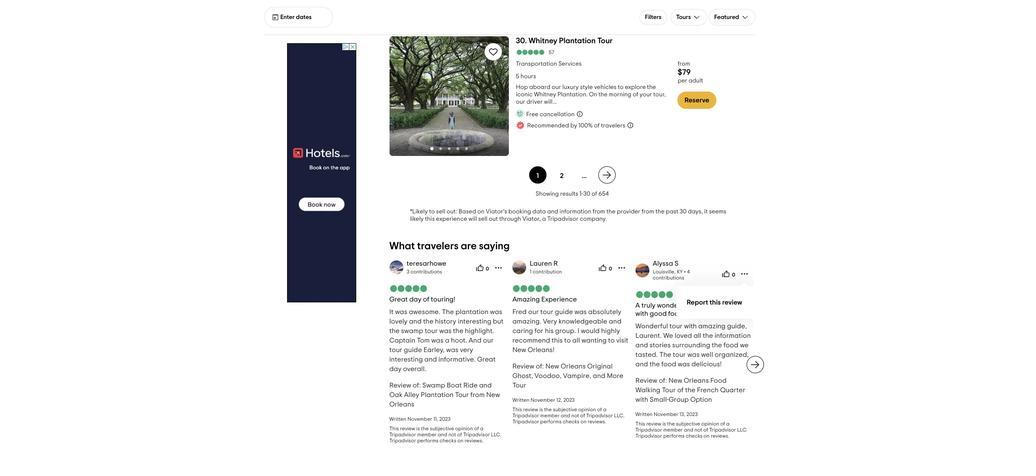 Task type: vqa. For each thing, say whether or not it's contained in the screenshot.
wanting
yes



Task type: locate. For each thing, give the bounding box(es) containing it.
reserve link
[[678, 92, 716, 109]]

with inside review of: new orleans food walking tour of the french quarter with small-group option
[[636, 397, 648, 403]]

1 horizontal spatial opinion
[[578, 407, 596, 413]]

information down report this review
[[699, 310, 735, 317]]

0 vertical spatial orleans
[[561, 363, 586, 370]]

to up morning
[[618, 84, 624, 91]]

open options menu image left alyssa s icon
[[617, 264, 626, 272]]

november for voodoo,
[[531, 398, 555, 403]]

0 vertical spatial 30
[[583, 191, 590, 197]]

opinion inside written november 12, 2023 this review is the subjective opinion of a tripadvisor member and not of tripadvisor llc. tripadvisor performs checks on reviews.
[[578, 407, 596, 413]]

of: inside "review of: swamp boat ride and oak alley plantation tour from new orleans"
[[413, 382, 421, 389]]

2 vertical spatial this
[[552, 337, 563, 344]]

november inside written november 12, 2023 this review is the subjective opinion of a tripadvisor member and not of tripadvisor llc. tripadvisor performs checks on reviews.
[[531, 398, 555, 403]]

1 horizontal spatial 2023
[[563, 398, 575, 403]]

written inside the written november 13, 2023 this review is the subjective opinion of a tripadvisor member and not of tripadvisor llc. tripadvisor performs checks on reviews.
[[636, 412, 653, 417]]

and down 13,
[[684, 428, 693, 433]]

performs down 13,
[[663, 434, 685, 439]]

is inside the written november 13, 2023 this review is the subjective opinion of a tripadvisor member and not of tripadvisor llc. tripadvisor performs checks on reviews.
[[663, 422, 666, 427]]

subjective down '11,' on the bottom left of the page
[[430, 426, 454, 432]]

1 horizontal spatial great
[[477, 356, 496, 363]]

the down "review of: swamp boat ride and oak alley plantation tour from new orleans"
[[421, 426, 429, 432]]

this down oak
[[389, 426, 399, 432]]

are
[[461, 241, 477, 252]]

open options menu image for absolutely
[[617, 264, 626, 272]]

report
[[687, 299, 708, 306]]

orleans for vampire,
[[561, 363, 586, 370]]

this inside fred our tour guide was absolutely amazing. very knowledgeable and caring for his group. i would highly recommend this to all wanting to visit new orleans!
[[552, 337, 563, 344]]

0 vertical spatial sell
[[436, 209, 445, 215]]

all up surrounding
[[694, 333, 701, 339]]

2 horizontal spatial of:
[[659, 378, 667, 384]]

for
[[535, 328, 543, 335]]

and inside the written november 13, 2023 this review is the subjective opinion of a tripadvisor member and not of tripadvisor llc. tripadvisor performs checks on reviews.
[[684, 428, 693, 433]]

all down i
[[572, 337, 580, 344]]

llc. for review of: new orleans food walking tour of the french quarter with small-group option
[[737, 428, 748, 433]]

history
[[435, 318, 456, 325]]

boat
[[447, 382, 462, 389]]

0 vertical spatial information
[[560, 209, 591, 215]]

captain
[[389, 337, 415, 344]]

plantation
[[559, 37, 596, 45], [421, 392, 454, 399]]

2 vertical spatial with
[[636, 397, 648, 403]]

0 button left alyssa s icon
[[596, 261, 615, 275]]

this
[[425, 216, 435, 222], [710, 299, 721, 306], [552, 337, 563, 344]]

previous image
[[384, 360, 395, 370]]

filters
[[645, 14, 662, 20]]

great up it
[[389, 296, 408, 303]]

2 horizontal spatial opinion
[[701, 422, 719, 427]]

contributions
[[411, 269, 442, 275], [653, 275, 684, 281]]

member down '11,' on the bottom left of the page
[[417, 432, 437, 438]]

0 horizontal spatial contributions
[[411, 269, 442, 275]]

1 horizontal spatial this
[[512, 407, 522, 413]]

tours
[[676, 14, 691, 20]]

review up ghost,
[[512, 363, 534, 370]]

tour inside review of: new orleans original ghost, voodoo, vampire, and more tour
[[512, 382, 526, 389]]

5.0 of 5 bubbles image up 'truly'
[[636, 291, 674, 298]]

on for wonderful tour with amazing guide, laurent. we loved all the information and stories surrounding the food we tasted. the tour was well organized, and the food was delicious!
[[704, 434, 710, 439]]

member down 12,
[[540, 413, 560, 419]]

on inside written november 11, 2023 this review is the subjective opinion of a tripadvisor member and not of tripadvisor llc. tripadvisor performs checks on reviews.
[[457, 438, 464, 444]]

1 horizontal spatial orleans
[[561, 363, 586, 370]]

0 horizontal spatial 1
[[530, 269, 532, 275]]

1 horizontal spatial november
[[531, 398, 555, 403]]

tour,
[[653, 92, 666, 98]]

this down ghost,
[[512, 407, 522, 413]]

knowledgeable
[[559, 318, 607, 325]]

with
[[636, 310, 648, 317], [684, 323, 697, 330], [636, 397, 648, 403]]

5.0 of 5 bubbles image inside 57 link
[[516, 50, 545, 55]]

a for fred our tour guide was absolutely amazing. very knowledgeable and caring for his group. i would highly recommend this to all wanting to visit new orleans!
[[603, 407, 607, 413]]

the
[[442, 309, 454, 316], [659, 352, 671, 358]]

opinion down "review of: swamp boat ride and oak alley plantation tour from new orleans"
[[455, 426, 473, 432]]

5.0 of 5 bubbles image for lauren r
[[512, 285, 551, 292]]

the up your
[[647, 84, 656, 91]]

this inside written november 12, 2023 this review is the subjective opinion of a tripadvisor member and not of tripadvisor llc. tripadvisor performs checks on reviews.
[[512, 407, 522, 413]]

french
[[697, 387, 719, 394]]

subjective for vampire,
[[553, 407, 577, 413]]

is inside written november 11, 2023 this review is the subjective opinion of a tripadvisor member and not of tripadvisor llc. tripadvisor performs checks on reviews.
[[416, 426, 420, 432]]

0 button for great day of touring!
[[473, 261, 492, 275]]

tour up loved on the bottom of page
[[670, 323, 683, 330]]

2 horizontal spatial 0 button
[[719, 267, 738, 281]]

on inside *likely to sell out: based on viator's booking data and information from the provider from the past 30 days, it seems likely this experience will sell out through viator, a tripadvisor company.
[[478, 209, 485, 215]]

it was awesome. the plantation was lovely and the history interesting but the swamp tour was the highlight. captain tom was a hoot. and our tour guide earley, was very interesting and informative. great day overall.
[[389, 309, 504, 373]]

2 horizontal spatial review
[[636, 378, 657, 384]]

free
[[526, 112, 538, 118]]

0 horizontal spatial written
[[389, 417, 406, 422]]

2023 inside written november 12, 2023 this review is the subjective opinion of a tripadvisor member and not of tripadvisor llc. tripadvisor performs checks on reviews.
[[563, 398, 575, 403]]

0 vertical spatial food
[[668, 310, 683, 317]]

review inside the written november 13, 2023 this review is the subjective opinion of a tripadvisor member and not of tripadvisor llc. tripadvisor performs checks on reviews.
[[646, 422, 661, 427]]

orleans inside review of: new orleans original ghost, voodoo, vampire, and more tour
[[561, 363, 586, 370]]

1 vertical spatial plantation
[[421, 392, 454, 399]]

0 for a truly wonderful experience filled with good food and information !
[[732, 272, 735, 277]]

not inside the written november 13, 2023 this review is the subjective opinion of a tripadvisor member and not of tripadvisor llc. tripadvisor performs checks on reviews.
[[695, 428, 702, 433]]

orleans inside "review of: swamp boat ride and oak alley plantation tour from new orleans"
[[389, 401, 414, 408]]

opinion inside written november 11, 2023 this review is the subjective opinion of a tripadvisor member and not of tripadvisor llc. tripadvisor performs checks on reviews.
[[455, 426, 473, 432]]

your
[[640, 92, 652, 98]]

great down and
[[477, 356, 496, 363]]

from inside "review of: swamp boat ride and oak alley plantation tour from new orleans"
[[470, 392, 485, 399]]

0 horizontal spatial is
[[416, 426, 420, 432]]

days,
[[688, 209, 703, 215]]

our up "amazing."
[[528, 309, 539, 316]]

this inside the written november 13, 2023 this review is the subjective opinion of a tripadvisor member and not of tripadvisor llc. tripadvisor performs checks on reviews.
[[636, 422, 645, 427]]

information down guide,
[[715, 333, 751, 339]]

this inside *likely to sell out: based on viator's booking data and information from the provider from the past 30 days, it seems likely this experience will sell out through viator, a tripadvisor company.
[[425, 216, 435, 222]]

tour inside fred our tour guide was absolutely amazing. very knowledgeable and caring for his group. i would highly recommend this to all wanting to visit new orleans!
[[540, 309, 553, 316]]

sell
[[436, 209, 445, 215], [478, 216, 488, 222]]

0 horizontal spatial the
[[442, 309, 454, 316]]

opinion for the
[[701, 422, 719, 427]]

0 horizontal spatial plantation
[[421, 392, 454, 399]]

food down "stories"
[[661, 361, 676, 368]]

open options menu image for was
[[494, 264, 503, 272]]

and inside *likely to sell out: based on viator's booking data and information from the provider from the past 30 days, it seems likely this experience will sell out through viator, a tripadvisor company.
[[547, 209, 558, 215]]

the down voodoo,
[[544, 407, 552, 413]]

voodoo,
[[535, 373, 562, 380]]

subjective down 12,
[[553, 407, 577, 413]]

performs for of
[[663, 434, 685, 439]]

llc. inside the written november 13, 2023 this review is the subjective opinion of a tripadvisor member and not of tripadvisor llc. tripadvisor performs checks on reviews.
[[737, 428, 748, 433]]

2023 right 12,
[[563, 398, 575, 403]]

1 vertical spatial interesting
[[389, 356, 423, 363]]

information inside wonderful tour with amazing guide, laurent. we loved all the information and stories surrounding the food we tasted. the tour was well organized, and the food was delicious!
[[715, 333, 751, 339]]

on inside the written november 13, 2023 this review is the subjective opinion of a tripadvisor member and not of tripadvisor llc. tripadvisor performs checks on reviews.
[[704, 434, 710, 439]]

from up $79
[[678, 61, 690, 67]]

0 vertical spatial experience
[[436, 216, 467, 222]]

checks inside written november 11, 2023 this review is the subjective opinion of a tripadvisor member and not of tripadvisor llc. tripadvisor performs checks on reviews.
[[440, 438, 456, 444]]

tour down ghost,
[[512, 382, 526, 389]]

the up history
[[442, 309, 454, 316]]

guide down experience
[[555, 309, 573, 316]]

member inside the written november 13, 2023 this review is the subjective opinion of a tripadvisor member and not of tripadvisor llc. tripadvisor performs checks on reviews.
[[663, 428, 683, 433]]

2 horizontal spatial november
[[654, 412, 678, 417]]

day up awesome.
[[409, 296, 421, 303]]

our down iconic
[[516, 99, 525, 105]]

all
[[694, 333, 701, 339], [572, 337, 580, 344]]

this
[[512, 407, 522, 413], [636, 422, 645, 427], [389, 426, 399, 432]]

contribution
[[533, 269, 562, 275]]

the inside the written november 13, 2023 this review is the subjective opinion of a tripadvisor member and not of tripadvisor llc. tripadvisor performs checks on reviews.
[[667, 422, 675, 427]]

review up !
[[722, 299, 742, 306]]

2 horizontal spatial member
[[663, 428, 683, 433]]

0 horizontal spatial not
[[448, 432, 456, 438]]

0 for great day of touring!
[[486, 266, 489, 271]]

interesting down the plantation
[[458, 318, 491, 325]]

0 button left close options menu icon
[[719, 267, 738, 281]]

would
[[581, 328, 600, 335]]

1 vertical spatial orleans
[[684, 378, 709, 384]]

2 horizontal spatial checks
[[686, 434, 703, 439]]

and inside written november 12, 2023 this review is the subjective opinion of a tripadvisor member and not of tripadvisor llc. tripadvisor performs checks on reviews.
[[561, 413, 570, 419]]

to right *likely
[[429, 209, 435, 215]]

guide
[[555, 309, 573, 316], [404, 347, 422, 354]]

food
[[668, 310, 683, 317], [724, 342, 739, 349], [661, 361, 676, 368]]

2023 inside the written november 13, 2023 this review is the subjective opinion of a tripadvisor member and not of tripadvisor llc. tripadvisor performs checks on reviews.
[[687, 412, 698, 417]]

0 left close options menu icon
[[732, 272, 735, 277]]

save to a trip image
[[488, 47, 499, 57]]

2 horizontal spatial not
[[695, 428, 702, 433]]

this right likely
[[425, 216, 435, 222]]

30 inside *likely to sell out: based on viator's booking data and information from the provider from the past 30 days, it seems likely this experience will sell out through viator, a tripadvisor company.
[[680, 209, 687, 215]]

1 horizontal spatial 0
[[609, 266, 612, 271]]

checks for and
[[563, 419, 579, 425]]

opinion down "vampire," at the bottom right of page
[[578, 407, 596, 413]]

0 horizontal spatial november
[[408, 417, 432, 422]]

0 vertical spatial 1
[[536, 172, 539, 179]]

food up "organized," on the bottom right of the page
[[724, 342, 739, 349]]

subjective inside written november 11, 2023 this review is the subjective opinion of a tripadvisor member and not of tripadvisor llc. tripadvisor performs checks on reviews.
[[430, 426, 454, 432]]

we
[[663, 333, 673, 339]]

reviews. inside written november 12, 2023 this review is the subjective opinion of a tripadvisor member and not of tripadvisor llc. tripadvisor performs checks on reviews.
[[588, 419, 606, 425]]

0 horizontal spatial subjective
[[430, 426, 454, 432]]

0 horizontal spatial 0 button
[[473, 261, 492, 275]]

2023 for and
[[563, 398, 575, 403]]

0 vertical spatial this
[[425, 216, 435, 222]]

orleans down oak
[[389, 401, 414, 408]]

1 horizontal spatial checks
[[563, 419, 579, 425]]

llc. for review of: new orleans original ghost, voodoo, vampire, and more tour
[[614, 413, 625, 419]]

plantation
[[455, 309, 489, 316]]

reviews. inside written november 11, 2023 this review is the subjective opinion of a tripadvisor member and not of tripadvisor llc. tripadvisor performs checks on reviews.
[[465, 438, 483, 444]]

2 vertical spatial information
[[715, 333, 751, 339]]

open options menu image left lauren r icon
[[494, 264, 503, 272]]

orleans up french
[[684, 378, 709, 384]]

lauren r image
[[512, 261, 526, 274]]

1 horizontal spatial written
[[512, 398, 530, 403]]

new inside review of: new orleans food walking tour of the french quarter with small-group option
[[669, 378, 682, 384]]

performs inside written november 12, 2023 this review is the subjective opinion of a tripadvisor member and not of tripadvisor llc. tripadvisor performs checks on reviews.
[[540, 419, 562, 425]]

1 horizontal spatial reviews.
[[588, 419, 606, 425]]

a for wonderful tour with amazing guide, laurent. we loved all the information and stories surrounding the food we tasted. the tour was well organized, and the food was delicious!
[[726, 422, 730, 427]]

0 horizontal spatial orleans
[[389, 401, 414, 408]]

1 horizontal spatial is
[[539, 407, 543, 413]]

experience up amazing
[[690, 302, 726, 309]]

1 horizontal spatial 0 button
[[596, 261, 615, 275]]

1 inside button
[[536, 172, 539, 179]]

5
[[516, 74, 519, 80]]

is down alley
[[416, 426, 420, 432]]

2 horizontal spatial llc.
[[737, 428, 748, 433]]

*likely to sell out: based on viator's booking data and information from the provider from the past 30 days, it seems likely this experience will sell out through viator, a tripadvisor company.
[[410, 209, 726, 222]]

review inside written november 11, 2023 this review is the subjective opinion of a tripadvisor member and not of tripadvisor llc. tripadvisor performs checks on reviews.
[[400, 426, 415, 432]]

written november 12, 2023 this review is the subjective opinion of a tripadvisor member and not of tripadvisor llc. tripadvisor performs checks on reviews.
[[512, 398, 625, 425]]

small-
[[650, 397, 669, 403]]

1
[[536, 172, 539, 179], [580, 191, 582, 197], [530, 269, 532, 275]]

2 horizontal spatial subjective
[[676, 422, 700, 427]]

and down 'report'
[[685, 310, 697, 317]]

the inside review of: new orleans food walking tour of the french quarter with small-group option
[[685, 387, 696, 394]]

1 horizontal spatial this
[[552, 337, 563, 344]]

1 up showing
[[536, 172, 539, 179]]

review for wonderful tour with amazing guide, laurent. we loved all the information and stories surrounding the food we tasted. the tour was well organized, and the food was delicious!
[[646, 422, 661, 427]]

member for alley
[[417, 432, 437, 438]]

written down small- at the right
[[636, 412, 653, 417]]

2 horizontal spatial 2023
[[687, 412, 698, 417]]

0 horizontal spatial great
[[389, 296, 408, 303]]

new inside review of: new orleans original ghost, voodoo, vampire, and more tour
[[545, 363, 559, 370]]

subjective for alley
[[430, 426, 454, 432]]

0 horizontal spatial open options menu image
[[494, 264, 503, 272]]

is for tour
[[663, 422, 666, 427]]

is for voodoo,
[[539, 407, 543, 413]]

aboard
[[529, 84, 550, 91]]

0 vertical spatial contributions
[[411, 269, 442, 275]]

on for fred our tour guide was absolutely amazing. very knowledgeable and caring for his group. i would highly recommend this to all wanting to visit new orleans!
[[581, 419, 587, 425]]

the inside wonderful tour with amazing guide, laurent. we loved all the information and stories surrounding the food we tasted. the tour was well organized, and the food was delicious!
[[659, 352, 671, 358]]

the down awesome.
[[423, 318, 433, 325]]

0 horizontal spatial experience
[[436, 216, 467, 222]]

all inside fred our tour guide was absolutely amazing. very knowledgeable and caring for his group. i would highly recommend this to all wanting to visit new orleans!
[[572, 337, 580, 344]]

this inside written november 11, 2023 this review is the subjective opinion of a tripadvisor member and not of tripadvisor llc. tripadvisor performs checks on reviews.
[[389, 426, 399, 432]]

performs
[[540, 419, 562, 425], [663, 434, 685, 439], [417, 438, 439, 444]]

open options menu image
[[494, 264, 503, 272], [617, 264, 626, 272]]

review inside written november 12, 2023 this review is the subjective opinion of a tripadvisor member and not of tripadvisor llc. tripadvisor performs checks on reviews.
[[523, 407, 538, 413]]

plantation up services
[[559, 37, 596, 45]]

0 left alyssa s icon
[[609, 266, 612, 271]]

november down small- at the right
[[654, 412, 678, 417]]

review up walking
[[636, 378, 657, 384]]

contributions down the louisville, ky
[[653, 275, 684, 281]]

checks
[[563, 419, 579, 425], [686, 434, 703, 439], [440, 438, 456, 444]]

next image
[[750, 360, 760, 370]]

from
[[678, 61, 690, 67], [593, 209, 605, 215], [642, 209, 654, 215], [470, 392, 485, 399]]

0 horizontal spatial day
[[389, 366, 402, 373]]

1 vertical spatial day
[[389, 366, 402, 373]]

0 vertical spatial great
[[389, 296, 408, 303]]

november inside the written november 13, 2023 this review is the subjective opinion of a tripadvisor member and not of tripadvisor llc. tripadvisor performs checks on reviews.
[[654, 412, 678, 417]]

0 vertical spatial with
[[636, 310, 648, 317]]

1 open options menu image from the left
[[494, 264, 503, 272]]

orleans
[[561, 363, 586, 370], [684, 378, 709, 384], [389, 401, 414, 408]]

1 right lauren r icon
[[530, 269, 532, 275]]

amazing
[[512, 296, 540, 303]]

0 horizontal spatial sell
[[436, 209, 445, 215]]

member inside written november 11, 2023 this review is the subjective opinion of a tripadvisor member and not of tripadvisor llc. tripadvisor performs checks on reviews.
[[417, 432, 437, 438]]

1 horizontal spatial 30
[[680, 209, 687, 215]]

reviews. inside the written november 13, 2023 this review is the subjective opinion of a tripadvisor member and not of tripadvisor llc. tripadvisor performs checks on reviews.
[[711, 434, 730, 439]]

based
[[459, 209, 476, 215]]

from down ride at the left of page
[[470, 392, 485, 399]]

the down "stories"
[[659, 352, 671, 358]]

this right 'report'
[[710, 299, 721, 306]]

adult
[[689, 78, 703, 84]]

0 button
[[473, 261, 492, 275], [596, 261, 615, 275], [719, 267, 738, 281]]

2 horizontal spatial 0
[[732, 272, 735, 277]]

2 horizontal spatial this
[[710, 299, 721, 306]]

a truly wonderful experience filled with good food and information ! link
[[636, 302, 743, 317]]

to down highly
[[608, 337, 615, 344]]

our down highlight.
[[483, 337, 494, 344]]

12,
[[556, 398, 562, 403]]

day left overall.
[[389, 366, 402, 373]]

1 horizontal spatial plantation
[[559, 37, 596, 45]]

from up the company.
[[593, 209, 605, 215]]

0 horizontal spatial llc.
[[491, 432, 501, 438]]

performs inside the written november 13, 2023 this review is the subjective opinion of a tripadvisor member and not of tripadvisor llc. tripadvisor performs checks on reviews.
[[663, 434, 685, 439]]

whitney up will… at the top right of the page
[[534, 92, 556, 98]]

performs down 12,
[[540, 419, 562, 425]]

0 horizontal spatial all
[[572, 337, 580, 344]]

review down alley
[[400, 426, 415, 432]]

member down 13,
[[663, 428, 683, 433]]

showing
[[536, 191, 559, 197]]

lovely
[[389, 318, 408, 325]]

1 vertical spatial 1
[[580, 191, 582, 197]]

0 horizontal spatial 2023
[[439, 417, 451, 422]]

0 vertical spatial guide
[[555, 309, 573, 316]]

checks inside the written november 13, 2023 this review is the subjective opinion of a tripadvisor member and not of tripadvisor llc. tripadvisor performs checks on reviews.
[[686, 434, 703, 439]]

not inside written november 12, 2023 this review is the subjective opinion of a tripadvisor member and not of tripadvisor llc. tripadvisor performs checks on reviews.
[[571, 413, 579, 419]]

2 vertical spatial orleans
[[389, 401, 414, 408]]

tour inside "review of: swamp boat ride and oak alley plantation tour from new orleans"
[[455, 392, 469, 399]]

experience
[[541, 296, 577, 303]]

of: for tour
[[659, 378, 667, 384]]

0 vertical spatial the
[[442, 309, 454, 316]]

it
[[389, 309, 394, 316]]

2 horizontal spatial performs
[[663, 434, 685, 439]]

1 horizontal spatial all
[[694, 333, 701, 339]]

guide,
[[727, 323, 747, 330]]

2023 right '11,' on the bottom left of the page
[[439, 417, 451, 422]]

and inside fred our tour guide was absolutely amazing. very knowledgeable and caring for his group. i would highly recommend this to all wanting to visit new orleans!
[[609, 318, 621, 325]]

1 horizontal spatial performs
[[540, 419, 562, 425]]

2023 right 13,
[[687, 412, 698, 417]]

orleans inside review of: new orleans food walking tour of the french quarter with small-group option
[[684, 378, 709, 384]]

caring
[[512, 328, 533, 335]]

2023 inside written november 11, 2023 this review is the subjective opinion of a tripadvisor member and not of tripadvisor llc. tripadvisor performs checks on reviews.
[[439, 417, 451, 422]]

llc. for review of: swamp boat ride and oak alley plantation tour from new orleans
[[491, 432, 501, 438]]

review inside "review of: swamp boat ride and oak alley plantation tour from new orleans"
[[389, 382, 411, 389]]

information inside *likely to sell out: based on viator's booking data and information from the provider from the past 30 days, it seems likely this experience will sell out through viator, a tripadvisor company.
[[560, 209, 591, 215]]

and inside "review of: swamp boat ride and oak alley plantation tour from new orleans"
[[479, 382, 492, 389]]

opinion for plantation
[[455, 426, 473, 432]]

and down 12,
[[561, 413, 570, 419]]

not down "vampire," at the bottom right of page
[[571, 413, 579, 419]]

llc. inside written november 12, 2023 this review is the subjective opinion of a tripadvisor member and not of tripadvisor llc. tripadvisor performs checks on reviews.
[[614, 413, 625, 419]]

member inside written november 12, 2023 this review is the subjective opinion of a tripadvisor member and not of tripadvisor llc. tripadvisor performs checks on reviews.
[[540, 413, 560, 419]]

november left 12,
[[531, 398, 555, 403]]

the inside it was awesome. the plantation was lovely and the history interesting but the swamp tour was the highlight. captain tom was a hoot. and our tour guide earley, was very interesting and informative. great day overall.
[[442, 309, 454, 316]]

information down 'showing results 1 - 30 of 654'
[[560, 209, 591, 215]]

swamp
[[422, 382, 445, 389]]

written down ghost,
[[512, 398, 530, 403]]

recommend
[[512, 337, 550, 344]]

4 contributions
[[653, 269, 690, 281]]

0 horizontal spatial of:
[[413, 382, 421, 389]]

a inside written november 12, 2023 this review is the subjective opinion of a tripadvisor member and not of tripadvisor llc. tripadvisor performs checks on reviews.
[[603, 407, 607, 413]]

november inside written november 11, 2023 this review is the subjective opinion of a tripadvisor member and not of tripadvisor llc. tripadvisor performs checks on reviews.
[[408, 417, 432, 422]]

1 horizontal spatial the
[[659, 352, 671, 358]]

4
[[687, 269, 690, 275]]

but
[[493, 318, 504, 325]]

a inside the written november 13, 2023 this review is the subjective opinion of a tripadvisor member and not of tripadvisor llc. tripadvisor performs checks on reviews.
[[726, 422, 730, 427]]

and down original
[[593, 373, 605, 380]]

1 horizontal spatial open options menu image
[[617, 264, 626, 272]]

0 horizontal spatial interesting
[[389, 356, 423, 363]]

1 horizontal spatial contributions
[[653, 275, 684, 281]]

of: up walking
[[659, 378, 667, 384]]

original
[[587, 363, 613, 370]]

2 horizontal spatial 1
[[580, 191, 582, 197]]

recommended by 100% of travelers
[[527, 123, 625, 129]]

information
[[560, 209, 591, 215], [699, 310, 735, 317], [715, 333, 751, 339]]

our
[[552, 84, 561, 91], [516, 99, 525, 105], [528, 309, 539, 316], [483, 337, 494, 344]]

performs for alley
[[417, 438, 439, 444]]

a
[[542, 216, 546, 222], [445, 337, 449, 344], [603, 407, 607, 413], [726, 422, 730, 427], [480, 426, 483, 432]]

plantation down swamp
[[421, 392, 454, 399]]

2 horizontal spatial orleans
[[684, 378, 709, 384]]

0 horizontal spatial member
[[417, 432, 437, 438]]

0 horizontal spatial review
[[389, 382, 411, 389]]

checks for plantation
[[440, 438, 456, 444]]

1 inside lauren r 1 contribution
[[530, 269, 532, 275]]

of inside hop aboard our luxury style vehicles to explore the iconic whitney plantation. on the morning of your tour, our driver will…
[[633, 92, 638, 98]]

our inside fred our tour guide was absolutely amazing. very knowledgeable and caring for his group. i would highly recommend this to all wanting to visit new orleans!
[[528, 309, 539, 316]]

0 horizontal spatial performs
[[417, 438, 439, 444]]

contributions inside '4 contributions'
[[653, 275, 684, 281]]

ky
[[677, 269, 683, 275]]

1 vertical spatial contributions
[[653, 275, 684, 281]]

and right ride at the left of page
[[479, 382, 492, 389]]

driver
[[527, 99, 543, 105]]

tour up very
[[540, 309, 553, 316]]

written for review of: new orleans food walking tour of the french quarter with small-group option
[[636, 412, 653, 417]]

louisville, ky
[[653, 269, 683, 275]]

data
[[532, 209, 546, 215]]

review for fred our tour guide was absolutely amazing. very knowledgeable and caring for his group. i would highly recommend this to all wanting to visit new orleans!
[[523, 407, 538, 413]]

1 horizontal spatial experience
[[690, 302, 726, 309]]

this down his
[[552, 337, 563, 344]]

2 horizontal spatial written
[[636, 412, 653, 417]]

highly
[[601, 328, 620, 335]]

30
[[583, 191, 590, 197], [680, 209, 687, 215]]

1 horizontal spatial llc.
[[614, 413, 625, 419]]

2023
[[563, 398, 575, 403], [687, 412, 698, 417], [439, 417, 451, 422]]

review inside review of: new orleans original ghost, voodoo, vampire, and more tour
[[512, 363, 534, 370]]

1 for lauren
[[530, 269, 532, 275]]

5.0 of 5 bubbles image up amazing
[[512, 285, 551, 292]]

food
[[710, 378, 727, 384]]

5.0 of 5 bubbles image down 3
[[389, 285, 427, 292]]

interesting
[[458, 318, 491, 325], [389, 356, 423, 363]]

on for it was awesome. the plantation was lovely and the history interesting but the swamp tour was the highlight. captain tom was a hoot. and our tour guide earley, was very interesting and informative. great day overall.
[[457, 438, 464, 444]]

57
[[549, 50, 554, 55]]

2 horizontal spatial reviews.
[[711, 434, 730, 439]]

contributions down teresarhowe
[[411, 269, 442, 275]]

performs down '11,' on the bottom left of the page
[[417, 438, 439, 444]]

0 button down saying
[[473, 261, 492, 275]]

subjective inside the written november 13, 2023 this review is the subjective opinion of a tripadvisor member and not of tripadvisor llc. tripadvisor performs checks on reviews.
[[676, 422, 700, 427]]

day
[[409, 296, 421, 303], [389, 366, 402, 373]]

amazing experience link
[[512, 296, 577, 303]]

to down group.
[[564, 337, 571, 344]]

the down group
[[667, 422, 675, 427]]

interesting up overall.
[[389, 356, 423, 363]]

cancellation
[[540, 112, 575, 118]]

written
[[512, 398, 530, 403], [636, 412, 653, 417], [389, 417, 406, 422]]

review for review of: swamp boat ride and oak alley plantation tour from new orleans
[[389, 382, 411, 389]]

0 horizontal spatial this
[[389, 426, 399, 432]]

written november 11, 2023 this review is the subjective opinion of a tripadvisor member and not of tripadvisor llc. tripadvisor performs checks on reviews.
[[389, 417, 501, 444]]

the inside written november 12, 2023 this review is the subjective opinion of a tripadvisor member and not of tripadvisor llc. tripadvisor performs checks on reviews.
[[544, 407, 552, 413]]

subjective for of
[[676, 422, 700, 427]]

and inside a truly wonderful experience filled with good food and information !
[[685, 310, 697, 317]]

1 vertical spatial with
[[684, 323, 697, 330]]

2 open options menu image from the left
[[617, 264, 626, 272]]

1 horizontal spatial not
[[571, 413, 579, 419]]

subjective inside written november 12, 2023 this review is the subjective opinion of a tripadvisor member and not of tripadvisor llc. tripadvisor performs checks on reviews.
[[553, 407, 577, 413]]

plantation inside "review of: swamp boat ride and oak alley plantation tour from new orleans"
[[421, 392, 454, 399]]

0 horizontal spatial checks
[[440, 438, 456, 444]]

member for vampire,
[[540, 413, 560, 419]]

a for it was awesome. the plantation was lovely and the history interesting but the swamp tour was the highlight. captain tom was a hoot. and our tour guide earley, was very interesting and informative. great day overall.
[[480, 426, 483, 432]]

30 right past
[[680, 209, 687, 215]]

1 vertical spatial experience
[[690, 302, 726, 309]]

this for review of: swamp boat ride and oak alley plantation tour from new orleans
[[389, 426, 399, 432]]

food inside a truly wonderful experience filled with good food and information !
[[668, 310, 683, 317]]

of: inside review of: new orleans original ghost, voodoo, vampire, and more tour
[[536, 363, 544, 370]]

5.0 of 5 bubbles image
[[516, 50, 545, 55], [389, 285, 427, 292], [512, 285, 551, 292], [636, 291, 674, 298]]

experience inside *likely to sell out: based on viator's booking data and information from the provider from the past 30 days, it seems likely this experience will sell out through viator, a tripadvisor company.
[[436, 216, 467, 222]]

0 horizontal spatial this
[[425, 216, 435, 222]]

reviews.
[[588, 419, 606, 425], [711, 434, 730, 439], [465, 438, 483, 444]]

subjective down 13,
[[676, 422, 700, 427]]

and down '11,' on the bottom left of the page
[[438, 432, 447, 438]]

november for oak
[[408, 417, 432, 422]]

alyssa s image
[[636, 264, 649, 277]]

of: up alley
[[413, 382, 421, 389]]

is inside written november 12, 2023 this review is the subjective opinion of a tripadvisor member and not of tripadvisor llc. tripadvisor performs checks on reviews.
[[539, 407, 543, 413]]

hop aboard our luxury style vehicles to explore the iconic whitney plantation. on the morning of your tour, our driver will…
[[516, 84, 666, 105]]

performs inside written november 11, 2023 this review is the subjective opinion of a tripadvisor member and not of tripadvisor llc. tripadvisor performs checks on reviews.
[[417, 438, 439, 444]]



Task type: describe. For each thing, give the bounding box(es) containing it.
loved
[[675, 333, 692, 339]]

likely
[[410, 216, 424, 222]]

the down amazing
[[703, 333, 713, 339]]

through
[[499, 216, 521, 222]]

touring!
[[431, 296, 455, 303]]

0 vertical spatial whitney
[[529, 37, 557, 45]]

on
[[589, 92, 597, 98]]

0 vertical spatial plantation
[[559, 37, 596, 45]]

!
[[737, 310, 738, 317]]

guide inside it was awesome. the plantation was lovely and the history interesting but the swamp tour was the highlight. captain tom was a hoot. and our tour guide earley, was very interesting and informative. great day overall.
[[404, 347, 422, 354]]

review for review of: new orleans original ghost, voodoo, vampire, and more tour
[[512, 363, 534, 370]]

reviews. for review of: new orleans food walking tour of the french quarter with small-group option
[[711, 434, 730, 439]]

carousel of images figure
[[389, 36, 509, 156]]

from inside from $79 per adult
[[678, 61, 690, 67]]

written for review of: new orleans original ghost, voodoo, vampire, and more tour
[[512, 398, 530, 403]]

the down tasted.
[[650, 361, 660, 368]]

was inside fred our tour guide was absolutely amazing. very knowledgeable and caring for his group. i would highly recommend this to all wanting to visit new orleans!
[[575, 309, 587, 316]]

what
[[389, 241, 415, 252]]

tour up tom
[[425, 328, 438, 335]]

to inside *likely to sell out: based on viator's booking data and information from the provider from the past 30 days, it seems likely this experience will sell out through viator, a tripadvisor company.
[[429, 209, 435, 215]]

this for review of: new orleans original ghost, voodoo, vampire, and more tour
[[512, 407, 522, 413]]

vehicles
[[594, 84, 617, 91]]

2 link
[[553, 167, 571, 184]]

and up tasted.
[[636, 342, 648, 349]]

2023 for the
[[687, 412, 698, 417]]

new inside "review of: swamp boat ride and oak alley plantation tour from new orleans"
[[486, 392, 500, 399]]

information for and
[[560, 209, 591, 215]]

services
[[559, 61, 582, 67]]

of: for oak
[[413, 382, 421, 389]]

seems
[[709, 209, 726, 215]]

checks for the
[[686, 434, 703, 439]]

november for tour
[[654, 412, 678, 417]]

fred
[[512, 309, 527, 316]]

tours button
[[671, 9, 707, 26]]

earley,
[[424, 347, 445, 354]]

it
[[704, 209, 708, 215]]

hop
[[516, 84, 528, 91]]

2023 for plantation
[[439, 417, 451, 422]]

a inside it was awesome. the plantation was lovely and the history interesting but the swamp tour was the highlight. captain tom was a hoot. and our tour guide earley, was very interesting and informative. great day overall.
[[445, 337, 449, 344]]

not for and
[[571, 413, 579, 419]]

experience inside a truly wonderful experience filled with good food and information !
[[690, 302, 726, 309]]

written for review of: swamp boat ride and oak alley plantation tour from new orleans
[[389, 417, 406, 422]]

0 for amazing experience
[[609, 266, 612, 271]]

review for it was awesome. the plantation was lovely and the history interesting but the swamp tour was the highlight. captain tom was a hoot. and our tour guide earley, was very interesting and informative. great day overall.
[[400, 426, 415, 432]]

and inside review of: new orleans original ghost, voodoo, vampire, and more tour
[[593, 373, 605, 380]]

30.
[[516, 37, 527, 45]]

the up hoot.
[[453, 328, 463, 335]]

morning
[[609, 92, 631, 98]]

orleans for of
[[684, 378, 709, 384]]

1 for showing
[[580, 191, 582, 197]]

wonderful
[[657, 302, 688, 309]]

teresarhowe image
[[389, 261, 403, 274]]

to inside hop aboard our luxury style vehicles to explore the iconic whitney plantation. on the morning of your tour, our driver will…
[[618, 84, 624, 91]]

results
[[560, 191, 578, 197]]

not for plantation
[[448, 432, 456, 438]]

alyssa
[[653, 260, 673, 267]]

recommended
[[527, 123, 569, 129]]

transportation
[[516, 61, 557, 67]]

0 button for amazing experience
[[596, 261, 615, 275]]

next page image
[[602, 170, 612, 180]]

1 button
[[529, 167, 546, 184]]

1 horizontal spatial interesting
[[458, 318, 491, 325]]

new inside fred our tour guide was absolutely amazing. very knowledgeable and caring for his group. i would highly recommend this to all wanting to visit new orleans!
[[512, 347, 526, 354]]

tripadvisor inside *likely to sell out: based on viator's booking data and information from the provider from the past 30 days, it seems likely this experience will sell out through viator, a tripadvisor company.
[[547, 216, 579, 222]]

advertisement region
[[287, 43, 356, 303]]

amazing.
[[512, 318, 541, 325]]

explore
[[625, 84, 646, 91]]

a inside *likely to sell out: based on viator's booking data and information from the provider from the past 30 days, it seems likely this experience will sell out through viator, a tripadvisor company.
[[542, 216, 546, 222]]

tour down surrounding
[[673, 352, 686, 358]]

the up well at the right
[[712, 342, 722, 349]]

$79
[[678, 69, 691, 77]]

…
[[582, 172, 587, 179]]

of inside review of: new orleans food walking tour of the french quarter with small-group option
[[677, 387, 684, 394]]

per
[[678, 78, 687, 84]]

2
[[560, 172, 564, 179]]

the down the vehicles
[[599, 92, 608, 98]]

louisville,
[[653, 269, 676, 275]]

1 vertical spatial food
[[724, 342, 739, 349]]

group.
[[555, 328, 576, 335]]

and up swamp
[[409, 318, 422, 325]]

guide inside fred our tour guide was absolutely amazing. very knowledgeable and caring for his group. i would highly recommend this to all wanting to visit new orleans!
[[555, 309, 573, 316]]

review of: new orleans food walking tour of the french quarter with small-group option
[[636, 378, 745, 403]]

1 vertical spatial this
[[710, 299, 721, 306]]

great inside it was awesome. the plantation was lovely and the history interesting but the swamp tour was the highlight. captain tom was a hoot. and our tour guide earley, was very interesting and informative. great day overall.
[[477, 356, 496, 363]]

30. whitney plantation tour
[[516, 37, 613, 45]]

enter dates
[[280, 14, 312, 20]]

not for the
[[695, 428, 702, 433]]

and down earley, at bottom
[[424, 356, 437, 363]]

0 vertical spatial travelers
[[601, 123, 625, 129]]

reviews. for review of: new orleans original ghost, voodoo, vampire, and more tour
[[588, 419, 606, 425]]

transportation services
[[516, 61, 582, 67]]

walking
[[636, 387, 660, 394]]

review for review of: new orleans food walking tour of the french quarter with small-group option
[[636, 378, 657, 384]]

option
[[690, 397, 712, 403]]

with inside wonderful tour with amazing guide, laurent. we loved all the information and stories surrounding the food we tasted. the tour was well organized, and the food was delicious!
[[684, 323, 697, 330]]

review of: new orleans original ghost, voodoo, vampire, and more tour
[[512, 363, 623, 389]]

and inside written november 11, 2023 this review is the subjective opinion of a tripadvisor member and not of tripadvisor llc. tripadvisor performs checks on reviews.
[[438, 432, 447, 438]]

luxury
[[562, 84, 579, 91]]

1 vertical spatial sell
[[478, 216, 488, 222]]

3
[[407, 269, 409, 275]]

good
[[650, 310, 667, 317]]

100%
[[579, 123, 593, 129]]

great day of touring! link
[[389, 296, 455, 303]]

quarter
[[720, 387, 745, 394]]

information for the
[[715, 333, 751, 339]]

viator's
[[486, 209, 507, 215]]

very
[[543, 318, 557, 325]]

dates
[[296, 14, 312, 20]]

0 horizontal spatial 30
[[583, 191, 590, 197]]

the down lovely
[[389, 328, 400, 335]]

saying
[[479, 241, 510, 252]]

from right provider
[[642, 209, 654, 215]]

tour up 57 link at right
[[597, 37, 613, 45]]

performs for vampire,
[[540, 419, 562, 425]]

is for oak
[[416, 426, 420, 432]]

oak
[[389, 392, 403, 399]]

654
[[599, 191, 609, 197]]

member for of
[[663, 428, 683, 433]]

alley
[[404, 392, 419, 399]]

well
[[701, 352, 713, 358]]

all inside wonderful tour with amazing guide, laurent. we loved all the information and stories surrounding the food we tasted. the tour was well organized, and the food was delicious!
[[694, 333, 701, 339]]

our left luxury
[[552, 84, 561, 91]]

of: for voodoo,
[[536, 363, 544, 370]]

reviews. for review of: swamp boat ride and oak alley plantation tour from new orleans
[[465, 438, 483, 444]]

enter dates button
[[264, 7, 333, 28]]

1 vertical spatial travelers
[[417, 241, 459, 252]]

will…
[[544, 99, 557, 105]]

with inside a truly wonderful experience filled with good food and information !
[[636, 310, 648, 317]]

13,
[[680, 412, 685, 417]]

will
[[469, 216, 477, 222]]

tasted.
[[636, 352, 658, 358]]

tour inside review of: new orleans food walking tour of the french quarter with small-group option
[[662, 387, 676, 394]]

review of: swamp boat ride and oak alley plantation tour from new orleans
[[389, 382, 500, 408]]

this for review of: new orleans food walking tour of the french quarter with small-group option
[[636, 422, 645, 427]]

highlight.
[[465, 328, 494, 335]]

our inside it was awesome. the plantation was lovely and the history interesting but the swamp tour was the highlight. captain tom was a hoot. and our tour guide earley, was very interesting and informative. great day overall.
[[483, 337, 494, 344]]

close options menu image
[[740, 270, 749, 278]]

delicious!
[[692, 361, 722, 368]]

5.0 of 5 bubbles image for teresarhowe
[[389, 285, 427, 292]]

information inside a truly wonderful experience filled with good food and information !
[[699, 310, 735, 317]]

day inside it was awesome. the plantation was lovely and the history interesting but the swamp tour was the highlight. captain tom was a hoot. and our tour guide earley, was very interesting and informative. great day overall.
[[389, 366, 402, 373]]

2 vertical spatial food
[[661, 361, 676, 368]]

alyssa s link
[[653, 260, 679, 267]]

5.0 of 5 bubbles image for alyssa s
[[636, 291, 674, 298]]

fred our tour guide was absolutely amazing. very knowledgeable and caring for his group. i would highly recommend this to all wanting to visit new orleans!
[[512, 309, 628, 354]]

and down tasted.
[[636, 361, 648, 368]]

hoot.
[[451, 337, 467, 344]]

and
[[469, 337, 482, 344]]

report this review
[[687, 299, 742, 306]]

teresarhowe 3 contributions
[[407, 260, 446, 275]]

showing results 1 - 30 of 654
[[536, 191, 609, 197]]

tour down captain
[[389, 347, 402, 354]]

whitney inside hop aboard our luxury style vehicles to explore the iconic whitney plantation. on the morning of your tour, our driver will…
[[534, 92, 556, 98]]

wanting
[[582, 337, 607, 344]]

informative.
[[439, 356, 476, 363]]

style
[[580, 84, 593, 91]]

ghost,
[[512, 373, 533, 380]]

group
[[669, 397, 689, 403]]

awesome.
[[409, 309, 440, 316]]

free cancellation
[[526, 112, 575, 118]]

alyssa s
[[653, 260, 679, 267]]

teresarhowe link
[[407, 260, 446, 267]]

wonderful
[[636, 323, 668, 330]]

by
[[570, 123, 577, 129]]

0 button for a truly wonderful experience filled with good food and information !
[[719, 267, 738, 281]]

from $79 per adult
[[678, 61, 703, 84]]

0 vertical spatial day
[[409, 296, 421, 303]]

the inside written november 11, 2023 this review is the subjective opinion of a tripadvisor member and not of tripadvisor llc. tripadvisor performs checks on reviews.
[[421, 426, 429, 432]]

provider
[[617, 209, 640, 215]]

contributions inside teresarhowe 3 contributions
[[411, 269, 442, 275]]

the left provider
[[607, 209, 616, 215]]

11,
[[433, 417, 438, 422]]

his
[[545, 328, 554, 335]]

the left past
[[656, 209, 665, 215]]

r
[[554, 260, 558, 267]]

opinion for and
[[578, 407, 596, 413]]



